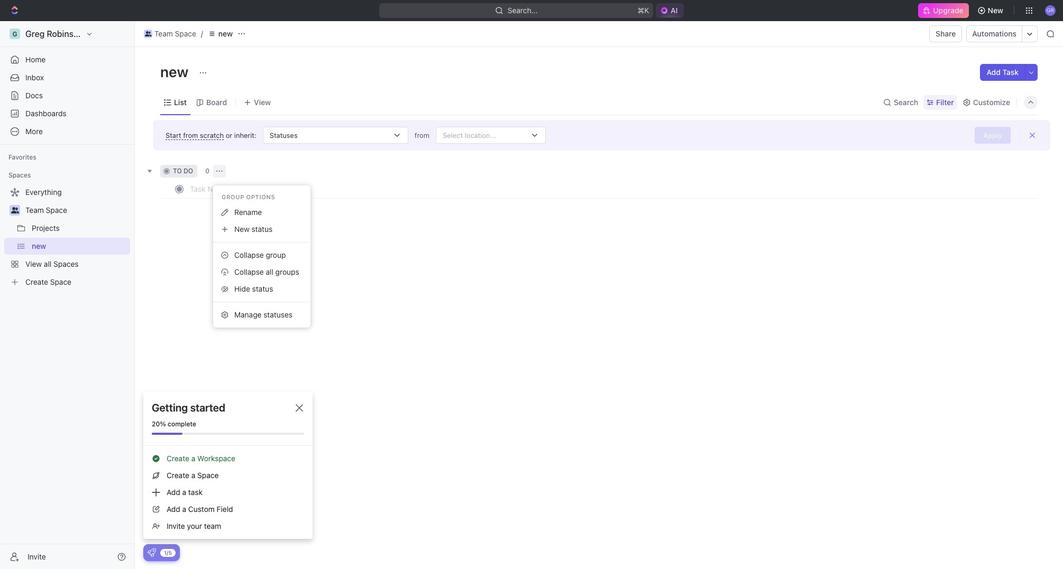 Task type: describe. For each thing, give the bounding box(es) containing it.
a for space
[[191, 471, 195, 480]]

share button
[[929, 25, 962, 42]]

from
[[183, 131, 198, 139]]

create for create a space
[[167, 471, 189, 480]]

create a space
[[167, 471, 219, 480]]

team space link inside sidebar navigation
[[25, 202, 128, 219]]

add task button
[[980, 64, 1025, 81]]

0 vertical spatial team space link
[[141, 28, 199, 40]]

field
[[217, 505, 233, 514]]

space inside sidebar navigation
[[46, 206, 67, 215]]

1 vertical spatial new
[[160, 63, 192, 80]]

collapse all groups button
[[217, 264, 306, 281]]

0 vertical spatial team space
[[154, 29, 196, 38]]

statuses
[[264, 310, 293, 319]]

search button
[[880, 95, 921, 110]]

new link
[[205, 28, 235, 40]]

create a workspace
[[167, 454, 235, 463]]

create for create a workspace
[[167, 454, 189, 463]]

list
[[174, 98, 187, 107]]

share
[[936, 29, 956, 38]]

to do
[[173, 167, 193, 175]]

automations button
[[967, 26, 1022, 42]]

0 vertical spatial team
[[154, 29, 173, 38]]

invite your team
[[167, 522, 221, 531]]

dashboards link
[[4, 105, 130, 122]]

do
[[184, 167, 193, 175]]

customize
[[973, 98, 1010, 107]]

onboarding checklist button image
[[148, 549, 156, 557]]

user group image
[[11, 207, 19, 214]]

options
[[246, 194, 275, 200]]

add for add a custom field
[[167, 505, 180, 514]]

spaces
[[8, 171, 31, 179]]

all
[[266, 268, 273, 277]]

start from scratch link
[[166, 131, 224, 140]]

hide status
[[234, 285, 273, 294]]

status for hide status
[[252, 285, 273, 294]]

to
[[173, 167, 182, 175]]

invite for invite
[[28, 552, 46, 561]]

a for custom
[[182, 505, 186, 514]]

favorites button
[[4, 151, 41, 164]]

team inside sidebar navigation
[[25, 206, 44, 215]]

status for new status
[[252, 225, 273, 234]]

invite for invite your team
[[167, 522, 185, 531]]

complete
[[168, 420, 196, 428]]

group
[[222, 194, 244, 200]]

search
[[894, 98, 918, 107]]

collapse all groups
[[234, 268, 299, 277]]

start
[[166, 131, 181, 139]]

home
[[25, 55, 46, 64]]

inbox link
[[4, 69, 130, 86]]

or
[[226, 131, 232, 139]]

add for add a task
[[167, 488, 180, 497]]

20%
[[152, 420, 166, 428]]

a for workspace
[[191, 454, 195, 463]]

your
[[187, 522, 202, 531]]

inherit:
[[234, 131, 256, 139]]



Task type: locate. For each thing, give the bounding box(es) containing it.
getting started
[[152, 402, 225, 414]]

1 horizontal spatial invite
[[167, 522, 185, 531]]

group options
[[222, 194, 275, 200]]

2 vertical spatial space
[[197, 471, 219, 480]]

collapse up hide status
[[234, 268, 264, 277]]

manage statuses
[[234, 310, 293, 319]]

0 horizontal spatial team space link
[[25, 202, 128, 219]]

1 vertical spatial status
[[252, 285, 273, 294]]

new inside new link
[[218, 29, 233, 38]]

⌘k
[[637, 6, 649, 15]]

a up task
[[191, 471, 195, 480]]

add a custom field
[[167, 505, 233, 514]]

hide
[[234, 285, 250, 294]]

1 horizontal spatial new
[[218, 29, 233, 38]]

board
[[206, 98, 227, 107]]

docs
[[25, 91, 43, 100]]

1 vertical spatial create
[[167, 471, 189, 480]]

list link
[[172, 95, 187, 110]]

a up create a space
[[191, 454, 195, 463]]

create up create a space
[[167, 454, 189, 463]]

upgrade
[[933, 6, 963, 15]]

new
[[218, 29, 233, 38], [160, 63, 192, 80]]

group
[[266, 251, 286, 260]]

1 horizontal spatial team space
[[154, 29, 196, 38]]

new status button
[[217, 221, 306, 238]]

2 vertical spatial add
[[167, 505, 180, 514]]

space down create a workspace
[[197, 471, 219, 480]]

1 collapse from the top
[[234, 251, 264, 260]]

1 vertical spatial team
[[25, 206, 44, 215]]

space right user group image
[[46, 206, 67, 215]]

sidebar navigation
[[0, 21, 135, 570]]

task
[[188, 488, 203, 497]]

add task
[[987, 68, 1019, 77]]

search...
[[507, 6, 538, 15]]

favorites
[[8, 153, 36, 161]]

team
[[154, 29, 173, 38], [25, 206, 44, 215]]

1 horizontal spatial new
[[988, 6, 1003, 15]]

collapse for collapse all groups
[[234, 268, 264, 277]]

rename
[[234, 208, 262, 217]]

1 horizontal spatial space
[[175, 29, 196, 38]]

invite
[[167, 522, 185, 531], [28, 552, 46, 561]]

1 vertical spatial new
[[234, 225, 250, 234]]

a left task
[[182, 488, 186, 497]]

add for add task
[[987, 68, 1001, 77]]

user group image
[[145, 31, 151, 36]]

space
[[175, 29, 196, 38], [46, 206, 67, 215], [197, 471, 219, 480]]

new up list
[[160, 63, 192, 80]]

scratch
[[200, 131, 224, 139]]

rename button
[[217, 204, 306, 221]]

Task Name text field
[[190, 180, 499, 197]]

invite inside sidebar navigation
[[28, 552, 46, 561]]

1 vertical spatial invite
[[28, 552, 46, 561]]

collapse group
[[234, 251, 286, 260]]

new button
[[973, 2, 1010, 19]]

a down add a task
[[182, 505, 186, 514]]

0 horizontal spatial space
[[46, 206, 67, 215]]

close image
[[296, 405, 303, 412]]

dashboards
[[25, 109, 66, 118]]

space left /
[[175, 29, 196, 38]]

onboarding checklist button element
[[148, 549, 156, 557]]

home link
[[4, 51, 130, 68]]

1 vertical spatial collapse
[[234, 268, 264, 277]]

2 create from the top
[[167, 471, 189, 480]]

1 horizontal spatial team space link
[[141, 28, 199, 40]]

groups
[[275, 268, 299, 277]]

0 vertical spatial new
[[988, 6, 1003, 15]]

0 vertical spatial collapse
[[234, 251, 264, 260]]

status down rename button
[[252, 225, 273, 234]]

1 create from the top
[[167, 454, 189, 463]]

2 horizontal spatial space
[[197, 471, 219, 480]]

team space right user group image
[[25, 206, 67, 215]]

1 horizontal spatial team
[[154, 29, 173, 38]]

0 horizontal spatial team space
[[25, 206, 67, 215]]

0 vertical spatial invite
[[167, 522, 185, 531]]

workspace
[[197, 454, 235, 463]]

2 collapse from the top
[[234, 268, 264, 277]]

0 vertical spatial add
[[987, 68, 1001, 77]]

custom
[[188, 505, 215, 514]]

collapse for collapse group
[[234, 251, 264, 260]]

upgrade link
[[918, 3, 969, 18]]

0
[[205, 167, 209, 175]]

collapse group button
[[217, 247, 306, 264]]

20% complete
[[152, 420, 196, 428]]

0 horizontal spatial new
[[234, 225, 250, 234]]

1 vertical spatial space
[[46, 206, 67, 215]]

manage statuses button
[[217, 307, 306, 324]]

1/5
[[164, 550, 172, 556]]

status down collapse all groups button
[[252, 285, 273, 294]]

add
[[987, 68, 1001, 77], [167, 488, 180, 497], [167, 505, 180, 514]]

0 horizontal spatial new
[[160, 63, 192, 80]]

customize button
[[959, 95, 1013, 110]]

manage
[[234, 310, 262, 319]]

0 vertical spatial status
[[252, 225, 273, 234]]

0 vertical spatial create
[[167, 454, 189, 463]]

new for new
[[988, 6, 1003, 15]]

add inside add task button
[[987, 68, 1001, 77]]

new up automations
[[988, 6, 1003, 15]]

/
[[201, 29, 203, 38]]

new for new status
[[234, 225, 250, 234]]

hide status button
[[217, 281, 306, 298]]

add a task
[[167, 488, 203, 497]]

team space link
[[141, 28, 199, 40], [25, 202, 128, 219]]

docs link
[[4, 87, 130, 104]]

getting
[[152, 402, 188, 414]]

0 horizontal spatial invite
[[28, 552, 46, 561]]

1 vertical spatial add
[[167, 488, 180, 497]]

team right user group icon
[[154, 29, 173, 38]]

team space
[[154, 29, 196, 38], [25, 206, 67, 215]]

inbox
[[25, 73, 44, 82]]

create up add a task
[[167, 471, 189, 480]]

collapse up collapse all groups button
[[234, 251, 264, 260]]

collapse
[[234, 251, 264, 260], [234, 268, 264, 277]]

1 vertical spatial team space
[[25, 206, 67, 215]]

create
[[167, 454, 189, 463], [167, 471, 189, 480]]

a for task
[[182, 488, 186, 497]]

new status
[[234, 225, 273, 234]]

new
[[988, 6, 1003, 15], [234, 225, 250, 234]]

team space inside sidebar navigation
[[25, 206, 67, 215]]

automations
[[972, 29, 1017, 38]]

0 vertical spatial new
[[218, 29, 233, 38]]

started
[[190, 402, 225, 414]]

1 vertical spatial team space link
[[25, 202, 128, 219]]

new down rename
[[234, 225, 250, 234]]

board link
[[204, 95, 227, 110]]

0 vertical spatial space
[[175, 29, 196, 38]]

new right /
[[218, 29, 233, 38]]

task
[[1003, 68, 1019, 77]]

status
[[252, 225, 273, 234], [252, 285, 273, 294]]

team right user group image
[[25, 206, 44, 215]]

0 horizontal spatial team
[[25, 206, 44, 215]]

team space left /
[[154, 29, 196, 38]]

start from scratch or inherit:
[[166, 131, 256, 139]]

a
[[191, 454, 195, 463], [191, 471, 195, 480], [182, 488, 186, 497], [182, 505, 186, 514]]

team
[[204, 522, 221, 531]]



Task type: vqa. For each thing, say whether or not it's contained in the screenshot.
the bottommost STATUS
yes



